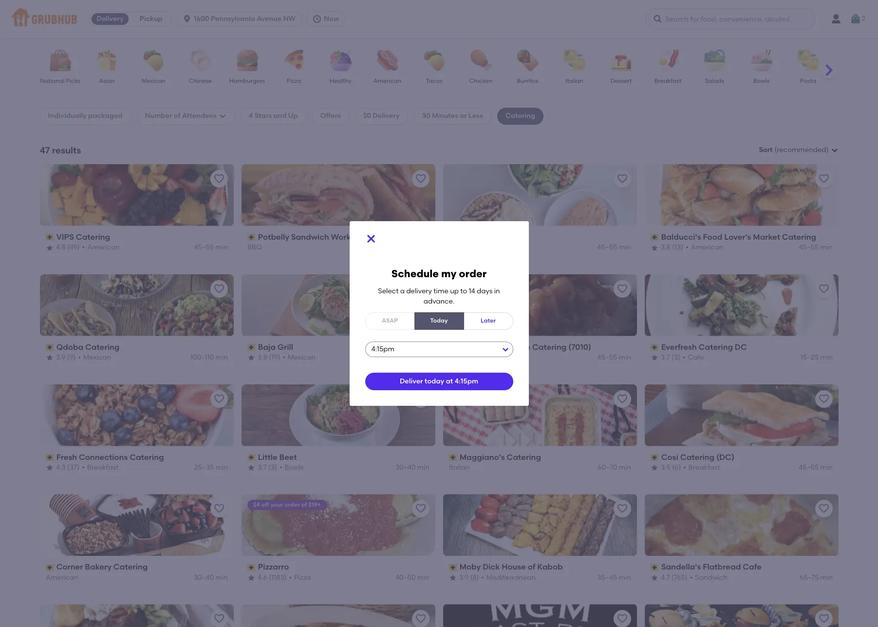 Task type: describe. For each thing, give the bounding box(es) containing it.
lover's
[[724, 232, 751, 242]]

save this restaurant image for balducci's food lover's market catering
[[818, 173, 830, 185]]

minutes
[[432, 112, 458, 120]]

45–55 min for vips catering
[[194, 243, 228, 252]]

0 vertical spatial cafe
[[688, 353, 704, 362]]

healthy image
[[324, 50, 358, 71]]

everfresh catering dc
[[661, 342, 747, 352]]

(19)
[[269, 353, 280, 362]]

catering inside the maggiano's catering link
[[507, 452, 541, 462]]

fresh
[[56, 452, 77, 462]]

35–45
[[597, 573, 617, 582]]

subscription pass image for moby dick house of kabob
[[449, 564, 458, 571]]

national
[[40, 77, 64, 84]]

min for vips catering
[[215, 243, 228, 252]]

mexican image
[[137, 50, 171, 71]]

$0
[[363, 112, 371, 120]]

svg image for now
[[312, 14, 322, 24]]

subscription pass image for fresh connections catering
[[46, 454, 54, 461]]

schedule my order
[[392, 268, 487, 280]]

min for moby dick house of kabob
[[619, 573, 631, 582]]

47 results
[[40, 144, 81, 156]]

chicken image
[[464, 50, 498, 71]]

subscription pass image inside "pizzarro" link
[[247, 564, 256, 571]]

45–55 for balducci's food lover's market catering
[[799, 243, 819, 252]]

min for balducci's food lover's market catering
[[820, 243, 833, 252]]

burritos image
[[511, 50, 545, 71]]

potbelly sandwich works catering link
[[247, 232, 429, 243]]

star icon image for fresh connections catering
[[46, 464, 53, 472]]

catering down burritos
[[506, 112, 535, 120]]

delivery button
[[90, 11, 131, 27]]

cosi catering (dc)
[[661, 452, 734, 462]]

balducci's food lover's market catering
[[661, 232, 816, 242]]

bbq
[[247, 243, 262, 252]]

delivery inside button
[[97, 15, 124, 23]]

salads
[[705, 77, 725, 84]]

3.7 (3) for everfresh catering dc
[[661, 353, 680, 362]]

in
[[494, 287, 500, 295]]

number
[[145, 112, 172, 120]]

• mexican for catering
[[78, 353, 111, 362]]

(7010)
[[568, 342, 591, 352]]

days
[[477, 287, 493, 295]]

2
[[862, 15, 866, 23]]

• for vips catering
[[82, 243, 85, 252]]

dessert image
[[604, 50, 638, 71]]

potbelly sandwich works catering
[[258, 232, 391, 242]]

• for everfresh catering dc
[[683, 353, 685, 362]]

min for little beet
[[417, 463, 429, 472]]

dessert
[[611, 77, 632, 84]]

subscription pass image for little
[[247, 454, 256, 461]]

catering inside cosi catering (dc) link
[[680, 452, 715, 462]]

results
[[52, 144, 81, 156]]

• for baja grill
[[283, 353, 285, 362]]

(37)
[[67, 463, 79, 472]]

cosi catering (dc) link
[[651, 452, 833, 463]]

min for baja grill
[[417, 353, 429, 362]]

min for everfresh catering dc
[[820, 353, 833, 362]]

mexican for baja grill
[[288, 353, 315, 362]]

vips catering
[[56, 232, 110, 242]]

2 button
[[850, 10, 866, 28]]

star icon image for everfresh catering dc
[[651, 354, 658, 362]]

$4
[[253, 502, 260, 508]]

pasta
[[800, 77, 817, 84]]

• cafe
[[683, 353, 704, 362]]

attendees
[[182, 112, 217, 120]]

later button
[[464, 312, 513, 330]]

catering inside balducci's food lover's market catering link
[[782, 232, 816, 242]]

stars
[[255, 112, 272, 120]]

star icon image for qdoba catering
[[46, 354, 53, 362]]

• mediterranean
[[481, 573, 536, 582]]

(3) for everfresh
[[672, 353, 680, 362]]

star icon image for baja grill
[[247, 354, 255, 362]]

american down corner
[[46, 573, 78, 582]]

1 horizontal spatial breakfast
[[655, 77, 682, 84]]

30–40 for little beet
[[395, 463, 415, 472]]

star icon image for pizzarro
[[247, 574, 255, 582]]

maggiano's catering
[[459, 452, 541, 462]]

breakfast image
[[651, 50, 685, 71]]

qdoba
[[56, 342, 83, 352]]

4.7 (765)
[[661, 573, 687, 582]]

3.9 (8)
[[459, 573, 479, 582]]

maggiano's catering link
[[449, 452, 631, 463]]

45–55 for cosi catering (dc)
[[799, 463, 819, 472]]

1 vertical spatial italian
[[449, 463, 470, 472]]

svg image for 1600 pennsylvania avenue nw
[[182, 14, 192, 24]]

corner
[[56, 562, 83, 572]]

pennsylvania
[[211, 15, 255, 23]]

everfresh catering dc link
[[651, 342, 833, 353]]

cosi
[[661, 452, 678, 462]]

45–55 min for cosi catering (dc)
[[799, 463, 833, 472]]

• breakfast for connections
[[82, 463, 118, 472]]

dick
[[483, 562, 500, 572]]

subscription pass image for corner bakery catering
[[46, 564, 54, 571]]

14
[[469, 287, 475, 295]]

chinese image
[[183, 50, 218, 71]]

qdoba catering
[[56, 342, 119, 352]]

0 horizontal spatial asian
[[99, 77, 115, 84]]

today
[[425, 377, 444, 385]]

food
[[703, 232, 722, 242]]

3.5 (6)
[[661, 463, 681, 472]]

15–25 min
[[801, 353, 833, 362]]

american image
[[371, 50, 405, 71]]

subscription pass image for sandella's flatbread cafe
[[651, 564, 659, 571]]

pizzarro link
[[247, 562, 429, 573]]

vips catering link
[[46, 232, 228, 243]]

tacos
[[426, 77, 443, 84]]

subscription pass image for baja grill
[[247, 344, 256, 351]]

(8)
[[470, 573, 479, 582]]

• mexican for grill
[[283, 353, 315, 362]]

60–70
[[598, 463, 617, 472]]

american down vips catering
[[87, 243, 119, 252]]

• pizza
[[289, 573, 311, 582]]

30–40 for corner bakery catering
[[194, 573, 214, 582]]

save this restaurant image for fresh connections catering
[[213, 393, 225, 405]]

• american for food
[[686, 243, 723, 252]]

1 horizontal spatial order
[[459, 268, 487, 280]]

subscription pass image for qdoba catering
[[46, 344, 54, 351]]

less
[[469, 112, 483, 120]]

subscription pass image for cosi catering (dc)
[[651, 454, 659, 461]]

• for balducci's food lover's market catering
[[686, 243, 689, 252]]

3.7 for everfresh catering dc
[[661, 353, 670, 362]]

4.6
[[257, 573, 267, 582]]

asap
[[382, 317, 398, 324]]

$4 off your order of $19+
[[253, 502, 321, 508]]

healthy
[[330, 77, 352, 84]]

sandella's flatbread cafe
[[661, 562, 762, 572]]

individually
[[48, 112, 87, 120]]

baja grill link
[[247, 342, 429, 353]]

asian image
[[90, 50, 124, 71]]

national picks image
[[43, 50, 77, 71]]

catering inside corner bakery catering link
[[113, 562, 147, 572]]

american down american image
[[374, 77, 401, 84]]

4.8
[[56, 243, 65, 252]]

breakfast for fresh connections catering
[[87, 463, 118, 472]]

qdoba catering link
[[46, 342, 228, 353]]

min for qdoba catering
[[215, 353, 228, 362]]

4 stars and up
[[249, 112, 298, 120]]

hamburgers image
[[230, 50, 264, 71]]

1 horizontal spatial bowls
[[754, 77, 770, 84]]

1600
[[194, 15, 209, 23]]

now button
[[306, 11, 349, 27]]

house
[[502, 562, 526, 572]]

flatbread
[[703, 562, 741, 572]]

asap button
[[365, 312, 415, 330]]

to
[[508, 342, 517, 352]]

corner bakery catering link
[[46, 562, 228, 573]]

min for sandella's flatbread cafe
[[820, 573, 833, 582]]

corner bakery catering
[[56, 562, 147, 572]]

off
[[261, 502, 269, 508]]

now
[[324, 15, 339, 23]]

subscription pass image for balducci's
[[651, 234, 659, 241]]

3.7 for little beet
[[257, 463, 267, 472]]



Task type: vqa. For each thing, say whether or not it's contained in the screenshot.


Task type: locate. For each thing, give the bounding box(es) containing it.
breakfast down cosi catering (dc) on the right bottom
[[689, 463, 720, 472]]

delivery
[[407, 287, 432, 295]]

1 horizontal spatial 30–40 min
[[395, 463, 429, 472]]

subscription pass image left sandella's
[[651, 564, 659, 571]]

star icon image left 3.8 (19)
[[247, 354, 255, 362]]

0 horizontal spatial 3.9
[[56, 353, 65, 362]]

1 horizontal spatial svg image
[[312, 14, 322, 24]]

2 horizontal spatial breakfast
[[689, 463, 720, 472]]

vips
[[56, 232, 74, 242]]

american
[[374, 77, 401, 84], [87, 243, 119, 252], [691, 243, 723, 252], [46, 573, 78, 582]]

sandwich for potbelly
[[291, 232, 329, 242]]

(3) down little beet
[[268, 463, 277, 472]]

bowls
[[754, 77, 770, 84], [285, 463, 303, 472]]

of left $19+
[[301, 502, 307, 508]]

market
[[753, 232, 780, 242]]

breakfast down connections
[[87, 463, 118, 472]]

1 horizontal spatial mexican
[[142, 77, 166, 84]]

select
[[378, 287, 399, 295]]

asian down p.f. at bottom
[[449, 353, 467, 362]]

star icon image up $4
[[247, 464, 255, 472]]

catering right works
[[356, 232, 391, 242]]

subscription pass image left maggiano's
[[449, 454, 458, 461]]

0 horizontal spatial 3.8
[[257, 353, 267, 362]]

subscription pass image left corner
[[46, 564, 54, 571]]

go
[[519, 342, 530, 352]]

3.8 for baja grill
[[257, 353, 267, 362]]

1 horizontal spatial 30–40
[[395, 463, 415, 472]]

35–45 min
[[597, 573, 631, 582]]

offers
[[320, 112, 341, 120]]

subscription pass image left little
[[247, 454, 256, 461]]

45–55 min
[[194, 243, 228, 252], [597, 243, 631, 252], [799, 243, 833, 252], [597, 353, 631, 362], [799, 463, 833, 472]]

60–70 min
[[598, 463, 631, 472]]

0 horizontal spatial 3.7
[[257, 463, 267, 472]]

2 • mexican from the left
[[283, 353, 315, 362]]

0 vertical spatial 3.9
[[56, 353, 65, 362]]

• breakfast down cosi catering (dc) on the right bottom
[[683, 463, 720, 472]]

cafe right 'flatbread'
[[743, 562, 762, 572]]

up
[[450, 287, 459, 295]]

1 vertical spatial sandwich
[[695, 573, 728, 582]]

1 horizontal spatial • mexican
[[283, 353, 315, 362]]

3.8 left (13)
[[661, 243, 671, 252]]

subscription pass image inside fresh connections catering link
[[46, 454, 54, 461]]

30–40 min for corner bakery catering
[[194, 573, 228, 582]]

45–55
[[194, 243, 214, 252], [597, 243, 617, 252], [799, 243, 819, 252], [597, 353, 617, 362], [799, 463, 819, 472]]

3.9 for moby dick house of kabob
[[459, 573, 468, 582]]

bakery
[[85, 562, 111, 572]]

potbelly
[[258, 232, 289, 242]]

svg image left now
[[312, 14, 322, 24]]

star icon image for moby dick house of kabob
[[449, 574, 457, 582]]

star icon image left 4.8
[[46, 244, 53, 252]]

1 horizontal spatial of
[[301, 502, 307, 508]]

• right (8)
[[481, 573, 484, 582]]

italian down italian image
[[566, 77, 584, 84]]

catering right bakery
[[113, 562, 147, 572]]

svg image right works
[[365, 233, 377, 245]]

• right (765)
[[690, 573, 693, 582]]

star icon image for vips catering
[[46, 244, 53, 252]]

p.f. chang's to go catering (7010)
[[459, 342, 591, 352]]

0 vertical spatial italian
[[566, 77, 584, 84]]

subscription pass image
[[247, 234, 256, 241], [651, 234, 659, 241], [247, 454, 256, 461], [247, 564, 256, 571]]

subscription pass image inside little beet link
[[247, 454, 256, 461]]

catering right market
[[782, 232, 816, 242]]

catering inside p.f. chang's to go catering (7010) link
[[532, 342, 567, 352]]

0 horizontal spatial • breakfast
[[82, 463, 118, 472]]

• for moby dick house of kabob
[[481, 573, 484, 582]]

1 vertical spatial pizza
[[294, 573, 311, 582]]

2 vertical spatial of
[[528, 562, 535, 572]]

works
[[331, 232, 355, 242]]

• for cosi catering (dc)
[[683, 463, 686, 472]]

1 horizontal spatial delivery
[[373, 112, 400, 120]]

subscription pass image left moby
[[449, 564, 458, 571]]

3.7 (3)
[[661, 353, 680, 362], [257, 463, 277, 472]]

moby dick house of kabob
[[459, 562, 563, 572]]

beet
[[279, 452, 297, 462]]

italian down maggiano's
[[449, 463, 470, 472]]

pasta image
[[791, 50, 826, 71]]

schedule
[[392, 268, 439, 280]]

save this restaurant image for cosi catering (dc)
[[818, 393, 830, 405]]

order
[[459, 268, 487, 280], [284, 502, 300, 508]]

3.8 (19)
[[257, 353, 280, 362]]

save this restaurant image for baja grill
[[415, 283, 427, 295]]

40–50 min
[[395, 573, 429, 582]]

0 vertical spatial 3.7 (3)
[[661, 353, 680, 362]]

1 • breakfast from the left
[[82, 463, 118, 472]]

3.9 left (9)
[[56, 353, 65, 362]]

• right (19)
[[283, 353, 285, 362]]

1 vertical spatial 3.8
[[257, 353, 267, 362]]

1 • american from the left
[[82, 243, 119, 252]]

deliver
[[400, 377, 423, 385]]

min for corner bakery catering
[[215, 573, 228, 582]]

save this restaurant image for everfresh catering dc
[[818, 283, 830, 295]]

main navigation navigation
[[0, 0, 878, 38]]

2 • american from the left
[[686, 243, 723, 252]]

save this restaurant image for moby dick house of kabob
[[617, 503, 628, 515]]

catering up (49)
[[76, 232, 110, 242]]

mexican down grill
[[288, 353, 315, 362]]

svg image
[[850, 13, 862, 25], [653, 14, 663, 24], [219, 112, 226, 120]]

asian down asian image
[[99, 77, 115, 84]]

1 horizontal spatial • american
[[686, 243, 723, 252]]

1 vertical spatial 3.7 (3)
[[257, 463, 277, 472]]

(3) for little
[[268, 463, 277, 472]]

up
[[288, 112, 298, 120]]

delivery left pickup
[[97, 15, 124, 23]]

deliver today at 4:15pm button
[[365, 373, 513, 390]]

1 vertical spatial (3)
[[268, 463, 277, 472]]

hamburgers
[[229, 77, 265, 84]]

45–55 min for balducci's food lover's market catering
[[799, 243, 833, 252]]

55–65
[[395, 353, 415, 362]]

catering inside potbelly sandwich works catering link
[[356, 232, 391, 242]]

(1183)
[[269, 573, 286, 582]]

0 vertical spatial 30–40
[[395, 463, 415, 472]]

0 vertical spatial (3)
[[672, 353, 680, 362]]

• for pizzarro
[[289, 573, 292, 582]]

bowls image
[[745, 50, 779, 71]]

to
[[461, 287, 467, 295]]

(765)
[[672, 573, 687, 582]]

and
[[273, 112, 287, 120]]

balducci's
[[661, 232, 701, 242]]

star icon image left 3.8 (13)
[[651, 244, 658, 252]]

1 horizontal spatial 3.7
[[661, 353, 670, 362]]

star icon image left 4.7
[[651, 574, 658, 582]]

salads image
[[698, 50, 732, 71]]

subscription pass image left vips
[[46, 234, 54, 241]]

nw
[[283, 15, 296, 23]]

delivery right $0
[[373, 112, 400, 120]]

0 vertical spatial bowls
[[754, 77, 770, 84]]

0 horizontal spatial 30–40
[[194, 573, 214, 582]]

• down little beet
[[279, 463, 282, 472]]

30–40
[[395, 463, 415, 472], [194, 573, 214, 582]]

3.5
[[661, 463, 671, 472]]

your
[[270, 502, 283, 508]]

0 horizontal spatial of
[[174, 112, 180, 120]]

subscription pass image left baja
[[247, 344, 256, 351]]

subscription pass image left pizzarro
[[247, 564, 256, 571]]

bowls down beet
[[285, 463, 303, 472]]

order up 14
[[459, 268, 487, 280]]

subscription pass image left "balducci's"
[[651, 234, 659, 241]]

(dc)
[[716, 452, 734, 462]]

catering inside 'vips catering' 'link'
[[76, 232, 110, 242]]

0 vertical spatial order
[[459, 268, 487, 280]]

• sandwich
[[690, 573, 728, 582]]

avenue
[[257, 15, 282, 23]]

(13)
[[672, 243, 683, 252]]

1 horizontal spatial (3)
[[672, 353, 680, 362]]

star icon image
[[46, 244, 53, 252], [651, 244, 658, 252], [46, 354, 53, 362], [247, 354, 255, 362], [651, 354, 658, 362], [46, 464, 53, 472], [247, 464, 255, 472], [651, 464, 658, 472], [247, 574, 255, 582], [449, 574, 457, 582], [651, 574, 658, 582]]

1 • mexican from the left
[[78, 353, 111, 362]]

40–50
[[395, 573, 415, 582]]

cafe down everfresh catering dc
[[688, 353, 704, 362]]

2 horizontal spatial of
[[528, 562, 535, 572]]

1 horizontal spatial cafe
[[743, 562, 762, 572]]

subscription pass image inside cosi catering (dc) link
[[651, 454, 659, 461]]

save this restaurant image
[[213, 173, 225, 185], [617, 173, 628, 185], [617, 283, 628, 295], [415, 393, 427, 405], [617, 393, 628, 405], [213, 503, 225, 515], [415, 503, 427, 515], [818, 503, 830, 515], [415, 613, 427, 625], [617, 613, 628, 625], [818, 613, 830, 625]]

1 horizontal spatial sandwich
[[695, 573, 728, 582]]

1 horizontal spatial 3.8
[[661, 243, 671, 252]]

breakfast for cosi catering (dc)
[[689, 463, 720, 472]]

order right "your"
[[284, 502, 300, 508]]

3.9 left (8)
[[459, 573, 468, 582]]

0 horizontal spatial italian
[[449, 463, 470, 472]]

45–55 for vips catering
[[194, 243, 214, 252]]

0 horizontal spatial mexican
[[83, 353, 111, 362]]

star icon image left the 3.9 (8)
[[449, 574, 457, 582]]

sandwich left works
[[291, 232, 329, 242]]

• american down vips catering
[[82, 243, 119, 252]]

(3) down the everfresh
[[672, 353, 680, 362]]

0 horizontal spatial svg image
[[219, 112, 226, 120]]

• right (9)
[[78, 353, 81, 362]]

• right "(1183)"
[[289, 573, 292, 582]]

• down the everfresh
[[683, 353, 685, 362]]

30–40 min
[[395, 463, 429, 472], [194, 573, 228, 582]]

save this restaurant image for potbelly sandwich works catering
[[415, 173, 427, 185]]

1 horizontal spatial 3.7 (3)
[[661, 353, 680, 362]]

star icon image left 3.5
[[651, 464, 658, 472]]

svg image inside now button
[[312, 14, 322, 24]]

star icon image left 3.9 (9)
[[46, 354, 53, 362]]

catering inside fresh connections catering link
[[129, 452, 164, 462]]

0 horizontal spatial delivery
[[97, 15, 124, 23]]

• breakfast down connections
[[82, 463, 118, 472]]

subscription pass image for everfresh catering dc
[[651, 344, 659, 351]]

subscription pass image inside everfresh catering dc link
[[651, 344, 659, 351]]

1 vertical spatial of
[[301, 502, 307, 508]]

p.f.
[[459, 342, 473, 352]]

sandella's
[[661, 562, 701, 572]]

1 vertical spatial asian
[[449, 353, 467, 362]]

1 vertical spatial 30–40
[[194, 573, 214, 582]]

catering right maggiano's
[[507, 452, 541, 462]]

subscription pass image up "bbq"
[[247, 234, 256, 241]]

15–25
[[801, 353, 819, 362]]

catering inside the qdoba catering link
[[85, 342, 119, 352]]

1 horizontal spatial svg image
[[653, 14, 663, 24]]

(3)
[[672, 353, 680, 362], [268, 463, 277, 472]]

• for sandella's flatbread cafe
[[690, 573, 693, 582]]

pickup
[[140, 15, 163, 23]]

3.9 for qdoba catering
[[56, 353, 65, 362]]

min for cosi catering (dc)
[[820, 463, 833, 472]]

• breakfast
[[82, 463, 118, 472], [683, 463, 720, 472]]

save this restaurant image for qdoba catering
[[213, 283, 225, 295]]

1 vertical spatial bowls
[[285, 463, 303, 472]]

2 horizontal spatial mexican
[[288, 353, 315, 362]]

3.7 down the everfresh
[[661, 353, 670, 362]]

mexican
[[142, 77, 166, 84], [83, 353, 111, 362], [288, 353, 315, 362]]

star icon image left 4.6
[[247, 574, 255, 582]]

chang's
[[475, 342, 507, 352]]

subscription pass image for vips catering
[[46, 234, 54, 241]]

1 horizontal spatial 3.9
[[459, 573, 468, 582]]

0 horizontal spatial • american
[[82, 243, 119, 252]]

0 horizontal spatial (3)
[[268, 463, 277, 472]]

• american for catering
[[82, 243, 119, 252]]

asian
[[99, 77, 115, 84], [449, 353, 467, 362]]

subscription pass image inside the maggiano's catering link
[[449, 454, 458, 461]]

star icon image left 4.3
[[46, 464, 53, 472]]

• right (13)
[[686, 243, 689, 252]]

1600 pennsylvania avenue nw
[[194, 15, 296, 23]]

3.8 for balducci's food lover's market catering
[[661, 243, 671, 252]]

mexican for qdoba catering
[[83, 353, 111, 362]]

30–40 min for little beet
[[395, 463, 429, 472]]

3.9
[[56, 353, 65, 362], [459, 573, 468, 582]]

min for pizzarro
[[417, 573, 429, 582]]

pizza image
[[277, 50, 311, 71]]

3.7 down little
[[257, 463, 267, 472]]

subscription pass image inside 'vips catering' 'link'
[[46, 234, 54, 241]]

subscription pass image inside balducci's food lover's market catering link
[[651, 234, 659, 241]]

of
[[174, 112, 180, 120], [301, 502, 307, 508], [528, 562, 535, 572]]

grill
[[277, 342, 293, 352]]

catering up (6)
[[680, 452, 715, 462]]

catering inside everfresh catering dc link
[[699, 342, 733, 352]]

3.9 (9)
[[56, 353, 76, 362]]

subscription pass image inside corner bakery catering link
[[46, 564, 54, 571]]

1 vertical spatial delivery
[[373, 112, 400, 120]]

2 horizontal spatial svg image
[[850, 13, 862, 25]]

subscription pass image left fresh
[[46, 454, 54, 461]]

star icon image for cosi catering (dc)
[[651, 464, 658, 472]]

4.6 (1183)
[[257, 573, 286, 582]]

fresh connections catering
[[56, 452, 164, 462]]

0 horizontal spatial order
[[284, 502, 300, 508]]

• right (37)
[[82, 463, 84, 472]]

subscription pass image inside potbelly sandwich works catering link
[[247, 234, 256, 241]]

catering right connections
[[129, 452, 164, 462]]

save this restaurant image
[[415, 173, 427, 185], [818, 173, 830, 185], [213, 283, 225, 295], [415, 283, 427, 295], [818, 283, 830, 295], [213, 393, 225, 405], [818, 393, 830, 405], [617, 503, 628, 515], [213, 613, 225, 625]]

national picks
[[40, 77, 80, 84]]

0 vertical spatial of
[[174, 112, 180, 120]]

subscription pass image left qdoba
[[46, 344, 54, 351]]

min for maggiano's catering
[[619, 463, 631, 472]]

my
[[441, 268, 457, 280]]

catering
[[506, 112, 535, 120], [76, 232, 110, 242], [356, 232, 391, 242], [782, 232, 816, 242], [85, 342, 119, 352], [532, 342, 567, 352], [699, 342, 733, 352], [129, 452, 164, 462], [507, 452, 541, 462], [680, 452, 715, 462], [113, 562, 147, 572]]

0 vertical spatial delivery
[[97, 15, 124, 23]]

tacos image
[[417, 50, 451, 71]]

1 vertical spatial cafe
[[743, 562, 762, 572]]

• american down food
[[686, 243, 723, 252]]

• mexican down grill
[[283, 353, 315, 362]]

chinese
[[189, 77, 212, 84]]

0 horizontal spatial 30–40 min
[[194, 573, 228, 582]]

0 horizontal spatial 3.7 (3)
[[257, 463, 277, 472]]

2 horizontal spatial svg image
[[365, 233, 377, 245]]

2 • breakfast from the left
[[683, 463, 720, 472]]

3.8 down baja
[[257, 353, 267, 362]]

0 horizontal spatial cafe
[[688, 353, 704, 362]]

italian image
[[558, 50, 592, 71]]

• mexican
[[78, 353, 111, 362], [283, 353, 315, 362]]

a
[[400, 287, 405, 295]]

1 vertical spatial 30–40 min
[[194, 573, 228, 582]]

mexican down mexican image
[[142, 77, 166, 84]]

pizza right "(1183)"
[[294, 573, 311, 582]]

100–110
[[190, 353, 214, 362]]

subscription pass image left the everfresh
[[651, 344, 659, 351]]

pizza down pizza image
[[287, 77, 301, 84]]

4.3
[[56, 463, 65, 472]]

0 horizontal spatial • mexican
[[78, 353, 111, 362]]

0 vertical spatial sandwich
[[291, 232, 329, 242]]

american down food
[[691, 243, 723, 252]]

subscription pass image for maggiano's catering
[[449, 454, 458, 461]]

1 horizontal spatial • breakfast
[[683, 463, 720, 472]]

subscription pass image for potbelly
[[247, 234, 256, 241]]

• breakfast for catering
[[683, 463, 720, 472]]

star icon image for little beet
[[247, 464, 255, 472]]

• right (6)
[[683, 463, 686, 472]]

of right number
[[174, 112, 180, 120]]

subscription pass image inside the qdoba catering link
[[46, 344, 54, 351]]

star icon image for sandella's flatbread cafe
[[651, 574, 658, 582]]

• for qdoba catering
[[78, 353, 81, 362]]

min for fresh connections catering
[[215, 463, 228, 472]]

mexican down qdoba catering
[[83, 353, 111, 362]]

subscription pass image
[[46, 234, 54, 241], [46, 344, 54, 351], [247, 344, 256, 351], [651, 344, 659, 351], [46, 454, 54, 461], [449, 454, 458, 461], [651, 454, 659, 461], [46, 564, 54, 571], [449, 564, 458, 571], [651, 564, 659, 571]]

• for little beet
[[279, 463, 282, 472]]

0 horizontal spatial breakfast
[[87, 463, 118, 472]]

(6)
[[672, 463, 681, 472]]

sandwich for •
[[695, 573, 728, 582]]

sandella's flatbread cafe link
[[651, 562, 833, 573]]

• for fresh connections catering
[[82, 463, 84, 472]]

1 horizontal spatial asian
[[449, 353, 467, 362]]

1 vertical spatial order
[[284, 502, 300, 508]]

subscription pass image inside baja grill link
[[247, 344, 256, 351]]

catering right go
[[532, 342, 567, 352]]

0 vertical spatial pizza
[[287, 77, 301, 84]]

4.7
[[661, 573, 670, 582]]

star icon image for balducci's food lover's market catering
[[651, 244, 658, 252]]

catering right qdoba
[[85, 342, 119, 352]]

svg image left 1600
[[182, 14, 192, 24]]

0 vertical spatial asian
[[99, 77, 115, 84]]

bowls down 'bowls' image in the right of the page
[[754, 77, 770, 84]]

little beet link
[[247, 452, 429, 463]]

subscription pass image left cosi
[[651, 454, 659, 461]]

cafe
[[688, 353, 704, 362], [743, 562, 762, 572]]

• right (49)
[[82, 243, 85, 252]]

kabob
[[537, 562, 563, 572]]

3.7 (3) for little beet
[[257, 463, 277, 472]]

star icon image left • cafe in the bottom of the page
[[651, 354, 658, 362]]

catering up • cafe in the bottom of the page
[[699, 342, 733, 352]]

or
[[460, 112, 467, 120]]

1 vertical spatial 3.7
[[257, 463, 267, 472]]

svg image
[[182, 14, 192, 24], [312, 14, 322, 24], [365, 233, 377, 245]]

3.7 (3) down the everfresh
[[661, 353, 680, 362]]

subscription pass image inside moby dick house of kabob link
[[449, 564, 458, 571]]

0 horizontal spatial bowls
[[285, 463, 303, 472]]

svg image inside 2 button
[[850, 13, 862, 25]]

subscription pass image inside sandella's flatbread cafe link
[[651, 564, 659, 571]]

55–65 min
[[395, 353, 429, 362]]

breakfast down "breakfast" image
[[655, 77, 682, 84]]

1 horizontal spatial italian
[[566, 77, 584, 84]]

0 vertical spatial 3.8
[[661, 243, 671, 252]]

sandwich down "sandella's flatbread cafe"
[[695, 573, 728, 582]]

chicken
[[469, 77, 493, 84]]

picks
[[66, 77, 80, 84]]

0 vertical spatial 30–40 min
[[395, 463, 429, 472]]

1 vertical spatial 3.9
[[459, 573, 468, 582]]

of right house
[[528, 562, 535, 572]]

0 horizontal spatial svg image
[[182, 14, 192, 24]]

4
[[249, 112, 253, 120]]

0 horizontal spatial sandwich
[[291, 232, 329, 242]]

3.7 (3) down little
[[257, 463, 277, 472]]

• mexican down qdoba catering
[[78, 353, 111, 362]]

svg image inside 1600 pennsylvania avenue nw button
[[182, 14, 192, 24]]

0 vertical spatial 3.7
[[661, 353, 670, 362]]



